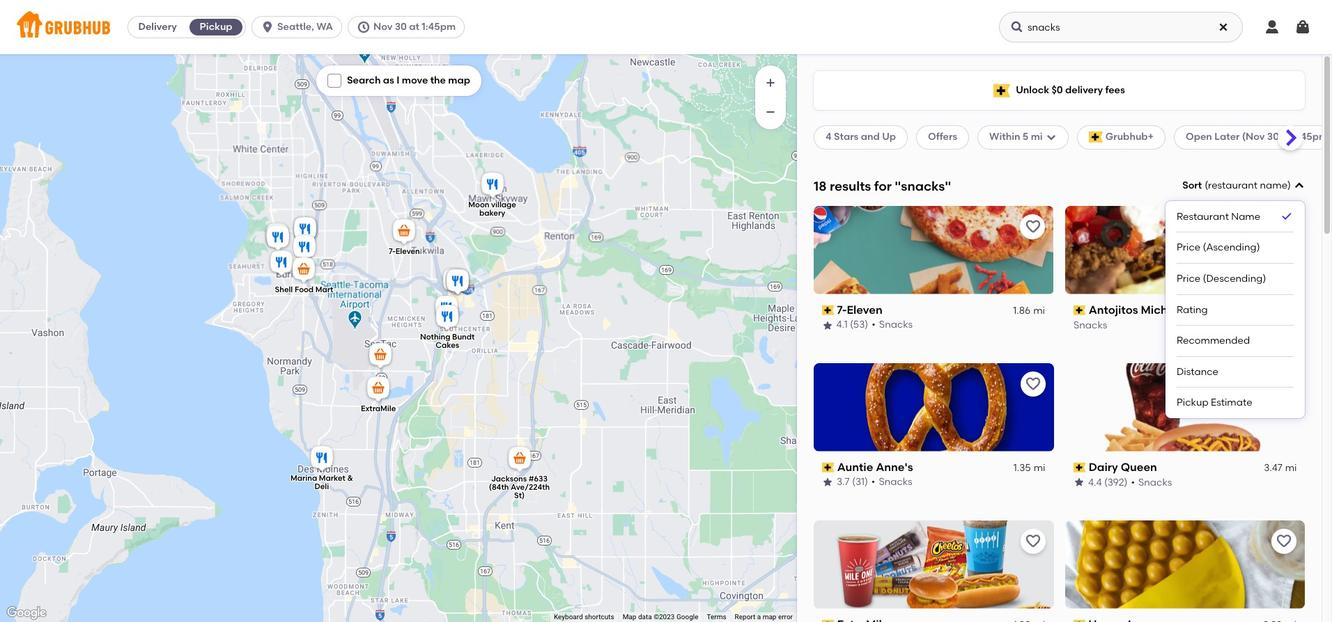 Task type: describe. For each thing, give the bounding box(es) containing it.
shell
[[275, 285, 293, 294]]

shell food mart image
[[290, 256, 318, 286]]

michalisco
[[1141, 304, 1200, 317]]

grubhub plus flag logo image for unlock $0 delivery fees
[[994, 84, 1010, 97]]

cakes
[[436, 341, 459, 350]]

pickup button
[[187, 16, 245, 38]]

error
[[778, 614, 793, 622]]

royce' washington - westfield southcenter mall image
[[444, 268, 472, 298]]

anne's
[[876, 461, 913, 474]]

(ascending)
[[1203, 242, 1260, 254]]

seattle, wa
[[277, 21, 333, 33]]

within 5 mi
[[989, 131, 1043, 143]]

&
[[347, 474, 353, 483]]

• snacks for eleven
[[872, 319, 913, 331]]

subscription pass image for antojitos michalisco 1st ave
[[1073, 306, 1086, 316]]

snacks for auntie anne's
[[879, 477, 913, 489]]

pierro bakery image
[[291, 233, 318, 264]]

4.4 (392)
[[1088, 477, 1127, 489]]

nothing
[[420, 333, 450, 342]]

sort ( restaurant name )
[[1182, 180, 1291, 192]]

the
[[430, 75, 446, 86]]

jamba image
[[440, 267, 468, 298]]

name
[[1231, 211, 1261, 223]]

save this restaurant image for dairy queen
[[1276, 376, 1292, 393]]

pickup for pickup
[[200, 21, 232, 33]]

pickup for pickup estimate
[[1177, 397, 1209, 409]]

star icon image for auntie anne's
[[822, 478, 833, 489]]

happy lemon image
[[433, 294, 461, 325]]

antojitos michalisco 1st ave link
[[1073, 303, 1297, 319]]

antojitos michalisco 1st ave image
[[291, 215, 319, 246]]

later
[[1215, 131, 1240, 143]]

auntie anne's
[[837, 461, 913, 474]]

1 vertical spatial 30
[[1267, 131, 1279, 143]]

map
[[623, 614, 636, 622]]

ave
[[1219, 304, 1240, 317]]

snacks down antojitos
[[1073, 319, 1107, 331]]

terms
[[707, 614, 726, 622]]

"snacks"
[[895, 178, 951, 194]]

delivery
[[1065, 84, 1103, 96]]

main navigation navigation
[[0, 0, 1332, 54]]

snacks for 7-eleven
[[879, 319, 913, 331]]

stars
[[834, 131, 859, 143]]

7- inside 'map' region
[[389, 247, 396, 256]]

1 vertical spatial eleven
[[847, 304, 883, 317]]

tacos el hass image
[[264, 224, 292, 254]]

3.7 (31)
[[837, 477, 868, 489]]

nov 30 at 1:45pm button
[[348, 16, 470, 38]]

antojitos michalisco 1st ave logo image
[[1065, 206, 1305, 295]]

1.86 mi
[[1014, 305, 1045, 317]]

jacksons
[[491, 475, 527, 484]]

list box inside field
[[1177, 202, 1294, 419]]

market
[[319, 474, 345, 483]]

1 vertical spatial map
[[763, 614, 776, 622]]

svg image right 5
[[1046, 132, 1057, 143]]

save this restaurant button for the antojitos michalisco 1st ave logo
[[1272, 214, 1297, 240]]

unlock
[[1016, 84, 1049, 96]]

results
[[830, 178, 871, 194]]

jacksons #633 (84th ave/224th st) image
[[506, 445, 534, 476]]

st)
[[514, 492, 525, 501]]

google
[[676, 614, 698, 622]]

• for eleven
[[872, 319, 876, 331]]

• for queen
[[1131, 477, 1135, 489]]

check icon image
[[1280, 210, 1294, 224]]

jacksons #633 (84th ave/224th st)
[[489, 475, 550, 501]]

wa
[[316, 21, 333, 33]]

star icon image for dairy queen
[[1073, 478, 1084, 489]]

svg image for nov 30 at 1:45pm
[[357, 20, 371, 34]]

grubhub+
[[1106, 131, 1154, 143]]

save this restaurant button for extramile logo
[[1020, 529, 1045, 554]]

• snacks for anne's
[[872, 477, 913, 489]]

3.47
[[1264, 463, 1282, 474]]

estimate
[[1211, 397, 1252, 409]]

none field containing sort
[[1166, 179, 1305, 419]]

1.86
[[1014, 305, 1031, 317]]

(53)
[[850, 319, 869, 331]]

ave/224th
[[511, 483, 550, 492]]

auntie
[[837, 461, 873, 474]]

(
[[1205, 180, 1208, 192]]

keyboard shortcuts
[[554, 614, 614, 622]]

save this restaurant button for dairy queen logo
[[1272, 372, 1297, 397]]

recommended
[[1177, 335, 1250, 347]]

search
[[347, 75, 381, 86]]

eleven inside 'map' region
[[396, 247, 420, 256]]

Search for food, convenience, alcohol... search field
[[999, 12, 1243, 43]]

4.1 (53)
[[837, 319, 869, 331]]

mi for auntie anne's
[[1034, 463, 1045, 474]]

shortcuts
[[585, 614, 614, 622]]

report
[[735, 614, 755, 622]]

(descending)
[[1203, 273, 1266, 285]]

extramile image
[[364, 375, 392, 406]]

)
[[1288, 180, 1291, 192]]

3.47 mi
[[1264, 463, 1297, 474]]

star icon image for 7-eleven
[[822, 320, 833, 331]]

price (ascending)
[[1177, 242, 1260, 254]]

grubhub plus flag logo image for grubhub+
[[1089, 132, 1103, 143]]

1 vertical spatial 7-eleven
[[837, 304, 883, 317]]

5
[[1023, 131, 1029, 143]]

(84th
[[489, 483, 509, 492]]

queen
[[1120, 461, 1157, 474]]

moon village bakery
[[468, 200, 516, 218]]

nothing bundt cakes
[[420, 333, 475, 350]]

1:45pm
[[422, 21, 456, 33]]

google image
[[3, 605, 49, 623]]

deli
[[315, 483, 329, 492]]

terms link
[[707, 614, 726, 622]]

7-eleven inside 'map' region
[[389, 247, 420, 256]]

delivery button
[[128, 16, 187, 38]]

seattle, wa button
[[252, 16, 348, 38]]

offers
[[928, 131, 957, 143]]

restaurant name option
[[1177, 202, 1294, 233]]

delivery
[[138, 21, 177, 33]]

nov
[[373, 21, 392, 33]]

• for anne's
[[872, 477, 875, 489]]

extramile
[[361, 405, 396, 414]]



Task type: vqa. For each thing, say whether or not it's contained in the screenshot.
MARKET
yes



Task type: locate. For each thing, give the bounding box(es) containing it.
mi for 7-eleven
[[1034, 305, 1045, 317]]

pickup inside "button"
[[200, 21, 232, 33]]

#633
[[529, 475, 548, 484]]

marina
[[290, 474, 317, 483]]

save this restaurant button for auntie anne's logo
[[1020, 372, 1045, 397]]

30 right nov
[[395, 21, 407, 33]]

pickup right the delivery button
[[200, 21, 232, 33]]

mi right the 1.86
[[1034, 305, 1045, 317]]

save this restaurant button for 7-eleven logo
[[1020, 214, 1045, 240]]

restaurant
[[1208, 180, 1258, 192]]

2 vertical spatial save this restaurant image
[[1025, 533, 1041, 550]]

eleven
[[396, 247, 420, 256], [847, 304, 883, 317]]

3.7
[[837, 477, 850, 489]]

moon
[[468, 200, 489, 209]]

svg image
[[261, 20, 275, 34], [357, 20, 371, 34], [1010, 20, 1024, 34], [330, 77, 339, 85], [1046, 132, 1057, 143]]

shell food mart
[[275, 285, 333, 294]]

mi right 1.35
[[1034, 463, 1045, 474]]

rating
[[1177, 304, 1208, 316]]

•
[[872, 319, 876, 331], [872, 477, 875, 489], [1131, 477, 1135, 489]]

1st
[[1203, 304, 1217, 317]]

1 vertical spatial at
[[1282, 131, 1292, 143]]

map
[[448, 75, 470, 86], [763, 614, 776, 622]]

0 vertical spatial 30
[[395, 21, 407, 33]]

dairy queen image
[[263, 222, 291, 252]]

nothing bundt cakes image
[[433, 303, 461, 334]]

for
[[874, 178, 892, 194]]

• snacks down queen
[[1131, 477, 1172, 489]]

price up rating
[[1177, 273, 1201, 285]]

antojitos
[[1088, 304, 1138, 317]]

30
[[395, 21, 407, 33], [1267, 131, 1279, 143]]

1 horizontal spatial eleven
[[847, 304, 883, 317]]

30 right the (nov
[[1267, 131, 1279, 143]]

0 horizontal spatial subscription pass image
[[822, 463, 834, 473]]

at left 1:45pm
[[409, 21, 419, 33]]

None field
[[1166, 179, 1305, 419]]

subscription pass image
[[1073, 306, 1086, 316], [822, 463, 834, 473]]

• down queen
[[1131, 477, 1135, 489]]

svg image left the 'search'
[[330, 77, 339, 85]]

extramile logo image
[[814, 521, 1054, 609]]

svg image left nov
[[357, 20, 371, 34]]

move
[[402, 75, 428, 86]]

up
[[882, 131, 896, 143]]

save this restaurant image for 7-eleven
[[1025, 219, 1041, 235]]

0 vertical spatial price
[[1177, 242, 1201, 254]]

0 vertical spatial grubhub plus flag logo image
[[994, 84, 1010, 97]]

price for price (descending)
[[1177, 273, 1201, 285]]

1.35
[[1014, 463, 1031, 474]]

marina market & deli
[[290, 474, 353, 492]]

pickup down distance
[[1177, 397, 1209, 409]]

1 price from the top
[[1177, 242, 1201, 254]]

dairy
[[1088, 461, 1118, 474]]

bakery
[[479, 209, 505, 218]]

save this restaurant image for auntie anne's logo save this restaurant button
[[1025, 376, 1041, 393]]

report a map error
[[735, 614, 793, 622]]

1 horizontal spatial pickup
[[1177, 397, 1209, 409]]

pickup
[[200, 21, 232, 33], [1177, 397, 1209, 409]]

within
[[989, 131, 1020, 143]]

snacks down queen
[[1138, 477, 1172, 489]]

map right a
[[763, 614, 776, 622]]

snacks right (53)
[[879, 319, 913, 331]]

0 vertical spatial eleven
[[396, 247, 420, 256]]

map region
[[0, 0, 819, 623]]

svg image left 'seattle,'
[[261, 20, 275, 34]]

snacks for dairy queen
[[1138, 477, 1172, 489]]

1 horizontal spatial at
[[1282, 131, 1292, 143]]

1 vertical spatial subscription pass image
[[822, 463, 834, 473]]

1 vertical spatial price
[[1177, 273, 1201, 285]]

save this restaurant image
[[1025, 219, 1041, 235], [1276, 376, 1292, 393], [1025, 533, 1041, 550]]

0 vertical spatial pickup
[[200, 21, 232, 33]]

0 vertical spatial at
[[409, 21, 419, 33]]

0 horizontal spatial eleven
[[396, 247, 420, 256]]

svg image inside seattle, wa button
[[261, 20, 275, 34]]

subscription pass image for auntie anne's
[[822, 463, 834, 473]]

0 vertical spatial save this restaurant image
[[1025, 219, 1041, 235]]

unlock $0 delivery fees
[[1016, 84, 1125, 96]]

grubhub plus flag logo image left grubhub+
[[1089, 132, 1103, 143]]

star icon image left 3.7
[[822, 478, 833, 489]]

0 horizontal spatial grubhub plus flag logo image
[[994, 84, 1010, 97]]

as
[[383, 75, 394, 86]]

0 horizontal spatial 7-eleven
[[389, 247, 420, 256]]

• snacks right (53)
[[872, 319, 913, 331]]

2 price from the top
[[1177, 273, 1201, 285]]

4 stars and up
[[826, 131, 896, 143]]

• right (53)
[[872, 319, 876, 331]]

• snacks for queen
[[1131, 477, 1172, 489]]

list box containing restaurant name
[[1177, 202, 1294, 419]]

1 horizontal spatial map
[[763, 614, 776, 622]]

pickup estimate
[[1177, 397, 1252, 409]]

1 horizontal spatial 7-eleven
[[837, 304, 883, 317]]

grubhub plus flag logo image
[[994, 84, 1010, 97], [1089, 132, 1103, 143]]

food
[[295, 285, 314, 294]]

seattle,
[[277, 21, 314, 33]]

$0
[[1052, 84, 1063, 96]]

4.4
[[1088, 477, 1102, 489]]

7-eleven logo image
[[814, 206, 1054, 295]]

ronnie's market image
[[268, 249, 295, 279]]

2 vertical spatial save this restaurant image
[[1276, 533, 1292, 550]]

0 vertical spatial subscription pass image
[[1073, 306, 1086, 316]]

i
[[397, 75, 400, 86]]

minus icon image
[[764, 105, 778, 119]]

1 horizontal spatial subscription pass image
[[1073, 306, 1086, 316]]

svg image for seattle, wa
[[261, 20, 275, 34]]

1 horizontal spatial grubhub plus flag logo image
[[1089, 132, 1103, 143]]

svg image up the unlock at right
[[1010, 20, 1024, 34]]

4.1
[[837, 319, 848, 331]]

0 horizontal spatial at
[[409, 21, 419, 33]]

price down restaurant
[[1177, 242, 1201, 254]]

• snacks down anne's
[[872, 477, 913, 489]]

search as i move the map
[[347, 75, 470, 86]]

report a map error link
[[735, 614, 793, 622]]

moon village bakery image
[[479, 171, 507, 201]]

7-
[[389, 247, 396, 256], [837, 304, 847, 317]]

price
[[1177, 242, 1201, 254], [1177, 273, 1201, 285]]

30 inside button
[[395, 21, 407, 33]]

subscription pass image left antojitos
[[1073, 306, 1086, 316]]

sort
[[1182, 180, 1202, 192]]

mart
[[315, 285, 333, 294]]

open later (nov 30 at 1:45pm)
[[1186, 131, 1332, 143]]

0 vertical spatial map
[[448, 75, 470, 86]]

plus icon image
[[764, 76, 778, 90]]

and
[[861, 131, 880, 143]]

subscription pass image left auntie
[[822, 463, 834, 473]]

sea tac marathon image
[[366, 341, 394, 372]]

7 eleven image
[[390, 217, 418, 248]]

save this restaurant image
[[1276, 219, 1292, 235], [1025, 376, 1041, 393], [1276, 533, 1292, 550]]

svg image inside nov 30 at 1:45pm button
[[357, 20, 371, 34]]

save this restaurant image for save this restaurant button corresponding to the antojitos michalisco 1st ave logo
[[1276, 219, 1292, 235]]

save this restaurant button for happy lemon logo
[[1272, 529, 1297, 554]]

snacks down anne's
[[879, 477, 913, 489]]

• right the (31)
[[872, 477, 875, 489]]

subscription pass image inside antojitos michalisco 1st ave link
[[1073, 306, 1086, 316]]

at left the 1:45pm)
[[1282, 131, 1292, 143]]

mawadda cafe image
[[291, 215, 319, 246]]

1:45pm)
[[1294, 131, 1332, 143]]

mi right 3.47
[[1285, 463, 1297, 474]]

list box
[[1177, 202, 1294, 419]]

(nov
[[1242, 131, 1265, 143]]

keyboard shortcuts button
[[554, 613, 614, 623]]

save this restaurant image for save this restaurant button associated with happy lemon logo
[[1276, 533, 1292, 550]]

distance
[[1177, 366, 1219, 378]]

7-eleven
[[389, 247, 420, 256], [837, 304, 883, 317]]

village
[[491, 200, 516, 209]]

marina market & deli image
[[308, 445, 336, 475]]

0 vertical spatial 7-
[[389, 247, 396, 256]]

0 horizontal spatial 30
[[395, 21, 407, 33]]

1 vertical spatial 7-
[[837, 304, 847, 317]]

0 vertical spatial 7-eleven
[[389, 247, 420, 256]]

price for price (ascending)
[[1177, 242, 1201, 254]]

map right "the"
[[448, 75, 470, 86]]

bundt
[[452, 333, 475, 342]]

star icon image
[[822, 320, 833, 331], [822, 478, 833, 489], [1073, 478, 1084, 489]]

(31)
[[852, 477, 868, 489]]

1 vertical spatial pickup
[[1177, 397, 1209, 409]]

0 horizontal spatial map
[[448, 75, 470, 86]]

mi for dairy queen
[[1285, 463, 1297, 474]]

subscription pass image
[[822, 306, 834, 316], [1073, 463, 1086, 473], [822, 621, 834, 623], [1073, 621, 1086, 623]]

nov 30 at 1:45pm
[[373, 21, 456, 33]]

grubhub plus flag logo image left the unlock at right
[[994, 84, 1010, 97]]

dairy queen logo image
[[1065, 363, 1305, 452]]

0 horizontal spatial pickup
[[200, 21, 232, 33]]

svg image for search as i move the map
[[330, 77, 339, 85]]

auntie anne's logo image
[[814, 363, 1054, 452]]

1 horizontal spatial 30
[[1267, 131, 1279, 143]]

18 results for "snacks"
[[814, 178, 951, 194]]

0 vertical spatial save this restaurant image
[[1276, 219, 1292, 235]]

(392)
[[1104, 477, 1127, 489]]

1 vertical spatial save this restaurant image
[[1276, 376, 1292, 393]]

antojitos michalisco 1st ave
[[1088, 304, 1240, 317]]

svg image
[[1264, 19, 1281, 36], [1295, 19, 1311, 36], [1218, 22, 1229, 33], [1294, 181, 1305, 192]]

star icon image left the 4.4 at the bottom of page
[[1073, 478, 1084, 489]]

0 horizontal spatial 7-
[[389, 247, 396, 256]]

keyboard
[[554, 614, 583, 622]]

auntie anne's image
[[444, 268, 472, 298]]

name
[[1260, 180, 1288, 192]]

happy lemon logo image
[[1065, 521, 1305, 609]]

mi right 5
[[1031, 131, 1043, 143]]

open
[[1186, 131, 1212, 143]]

1 vertical spatial grubhub plus flag logo image
[[1089, 132, 1103, 143]]

restaurant
[[1177, 211, 1229, 223]]

1 horizontal spatial 7-
[[837, 304, 847, 317]]

1 vertical spatial save this restaurant image
[[1025, 376, 1041, 393]]

map data ©2023 google
[[623, 614, 698, 622]]

18
[[814, 178, 827, 194]]

star icon image left 4.1
[[822, 320, 833, 331]]

at inside button
[[409, 21, 419, 33]]



